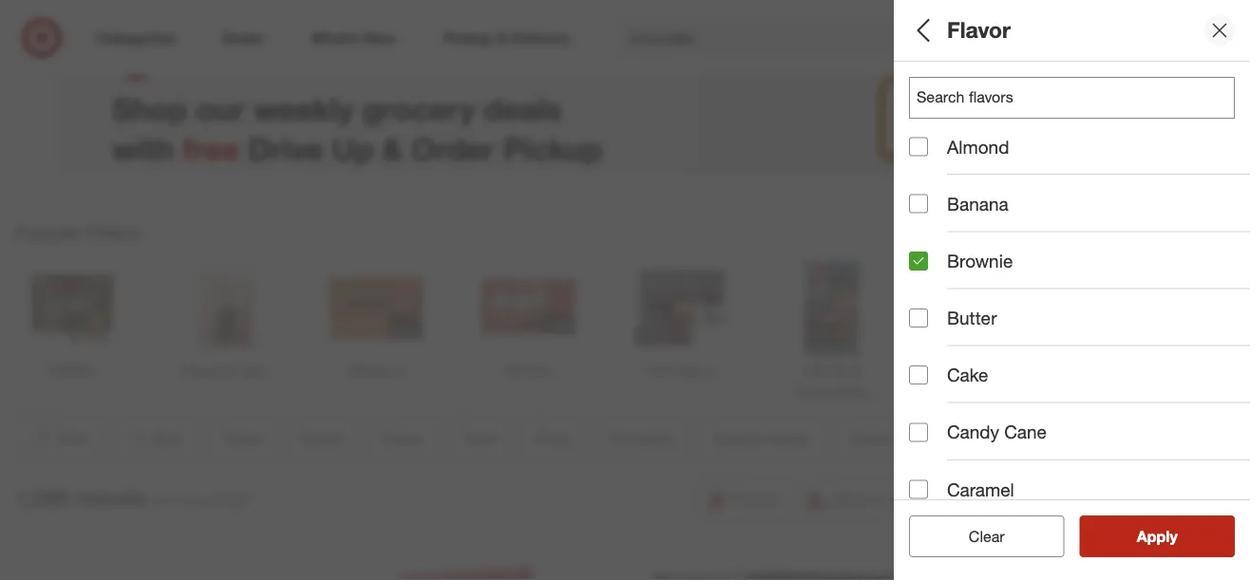 Task type: vqa. For each thing, say whether or not it's contained in the screenshot.
'All'
yes



Task type: locate. For each thing, give the bounding box(es) containing it.
cane
[[1005, 422, 1047, 443]]

weekly
[[253, 90, 354, 127]]

results for 1,090
[[76, 485, 147, 511]]

flavor dialog
[[894, 0, 1250, 581]]

butter inside flavor dialog
[[947, 307, 997, 329]]

popular filters
[[15, 221, 140, 243]]

clear left all
[[960, 527, 995, 546]]

Almond checkbox
[[909, 137, 928, 156]]

results left for
[[76, 485, 147, 511]]

1 horizontal spatial &
[[1018, 232, 1026, 249]]

all
[[909, 17, 936, 43]]

drive
[[248, 130, 324, 167]]

0 vertical spatial results
[[76, 485, 147, 511]]

deals
[[909, 81, 958, 103]]

2 clear from the left
[[969, 527, 1005, 546]]

see results
[[1117, 527, 1198, 546]]

◎deals
[[112, 30, 272, 83]]

deals button
[[909, 62, 1250, 128]]

flavor right all
[[947, 17, 1011, 43]]

0 horizontal spatial butter
[[947, 307, 997, 329]]

price
[[909, 347, 954, 369]]

musketeers;
[[920, 166, 993, 182]]

dietary
[[909, 480, 972, 502]]

0 horizontal spatial &
[[382, 130, 403, 167]]

flavor
[[947, 17, 1011, 43], [909, 208, 962, 230]]

filters
[[942, 17, 1001, 43]]

clear down caramel
[[969, 527, 1005, 546]]

Brownie checkbox
[[909, 252, 928, 271]]

0 vertical spatial &
[[382, 130, 403, 167]]

brand 3 musketeers; crunch; ghirardelli; kit kat; kinder; lindt; t
[[909, 141, 1250, 182]]

occasion
[[909, 414, 990, 436]]

results
[[76, 485, 147, 511], [1149, 527, 1198, 546]]

butter down 'type'
[[947, 307, 997, 329]]

Caramel checkbox
[[909, 480, 928, 499]]

search button
[[997, 17, 1042, 63]]

clear for clear all
[[960, 527, 995, 546]]

up
[[332, 130, 374, 167]]

lindt;
[[1209, 166, 1243, 182]]

flavor for flavor brownie; cookies & cream; peanut butter
[[909, 208, 962, 230]]

clear all
[[960, 527, 1015, 546]]

& right up
[[382, 130, 403, 167]]

4 link
[[1190, 17, 1231, 59]]

3
[[909, 166, 917, 182]]

1 vertical spatial flavor
[[909, 208, 962, 230]]

results right see
[[1149, 527, 1198, 546]]

0 horizontal spatial results
[[76, 485, 147, 511]]

flavor up brownie;
[[909, 208, 962, 230]]

results inside see results 'button'
[[1149, 527, 1198, 546]]

clear button
[[909, 516, 1065, 558]]

crunch;
[[997, 166, 1044, 182]]

1 horizontal spatial butter
[[1122, 232, 1159, 249]]

butter right the peanut
[[1122, 232, 1159, 249]]

candy
[[947, 422, 1000, 443]]

all filters dialog
[[894, 0, 1250, 581]]

butter
[[1122, 232, 1159, 249], [947, 307, 997, 329]]

1 vertical spatial &
[[1018, 232, 1026, 249]]

&
[[382, 130, 403, 167], [1018, 232, 1026, 249]]

search
[[997, 30, 1042, 49]]

& left cream; at the top right of the page
[[1018, 232, 1026, 249]]

& inside 'flavor brownie; cookies & cream; peanut butter'
[[1018, 232, 1026, 249]]

caramel
[[947, 479, 1015, 501]]

flavor brownie; cookies & cream; peanut butter
[[909, 208, 1159, 249]]

1 vertical spatial butter
[[947, 307, 997, 329]]

0 vertical spatial butter
[[1122, 232, 1159, 249]]

dietary needs button
[[909, 461, 1250, 527]]

see results button
[[1080, 516, 1235, 558]]

1 clear from the left
[[960, 527, 995, 546]]

Candy Cane checkbox
[[909, 423, 928, 442]]

almond
[[947, 136, 1010, 158]]

flavor inside dialog
[[947, 17, 1011, 43]]

clear inside all filters dialog
[[960, 527, 995, 546]]

4
[[1218, 19, 1224, 31]]

deals
[[484, 90, 562, 127]]

0 vertical spatial flavor
[[947, 17, 1011, 43]]

None text field
[[909, 77, 1235, 119]]

flavor for flavor
[[947, 17, 1011, 43]]

order
[[412, 130, 495, 167]]

1 horizontal spatial results
[[1149, 527, 1198, 546]]

cake
[[947, 364, 989, 386]]

flavor inside 'flavor brownie; cookies & cream; peanut butter'
[[909, 208, 962, 230]]

clear
[[960, 527, 995, 546], [969, 527, 1005, 546]]

1 vertical spatial results
[[1149, 527, 1198, 546]]

Butter checkbox
[[909, 309, 928, 328]]

& inside ◎deals shop our weekly grocery deals with free drive up & order pickup
[[382, 130, 403, 167]]

results for see
[[1149, 527, 1198, 546]]

clear inside flavor dialog
[[969, 527, 1005, 546]]

brand
[[909, 141, 961, 163]]

"chocolate"
[[177, 491, 255, 509]]

banana
[[947, 193, 1009, 215]]

peanut
[[1077, 232, 1119, 249]]



Task type: describe. For each thing, give the bounding box(es) containing it.
all filters
[[909, 17, 1001, 43]]

kit
[[1116, 166, 1132, 182]]

Cake checkbox
[[909, 366, 928, 385]]

for
[[154, 491, 172, 509]]

none text field inside flavor dialog
[[909, 77, 1235, 119]]

brownie;
[[909, 232, 962, 249]]

all
[[1000, 527, 1015, 546]]

1,090 results for "chocolate"
[[15, 485, 255, 511]]

apply
[[1137, 527, 1178, 546]]

Banana checkbox
[[909, 195, 928, 214]]

◎deals shop our weekly grocery deals with free drive up & order pickup
[[112, 30, 603, 167]]

occasion button
[[909, 394, 1250, 461]]

What can we help you find? suggestions appear below search field
[[617, 17, 1010, 59]]

apply button
[[1080, 516, 1235, 558]]

type
[[909, 281, 950, 303]]

clear for clear
[[969, 527, 1005, 546]]

ghirardelli;
[[1048, 166, 1112, 182]]

with
[[112, 130, 174, 167]]

see
[[1117, 527, 1145, 546]]

dietary needs
[[909, 480, 1032, 502]]

pickup
[[503, 130, 603, 167]]

1,090
[[15, 485, 70, 511]]

filters
[[87, 221, 140, 243]]

kinder;
[[1163, 166, 1206, 182]]

clear all button
[[909, 516, 1065, 558]]

needs
[[977, 480, 1032, 502]]

brownie
[[947, 250, 1013, 272]]

free
[[182, 130, 239, 167]]

grocery
[[362, 90, 476, 127]]

t
[[1247, 166, 1250, 182]]

butter inside 'flavor brownie; cookies & cream; peanut butter'
[[1122, 232, 1159, 249]]

type button
[[909, 261, 1250, 328]]

price button
[[909, 328, 1250, 394]]

candy cane
[[947, 422, 1047, 443]]

shop
[[112, 90, 188, 127]]

our
[[196, 90, 245, 127]]

popular
[[15, 221, 82, 243]]

kat;
[[1135, 166, 1159, 182]]

cream;
[[1030, 232, 1073, 249]]

cookies
[[965, 232, 1014, 249]]



